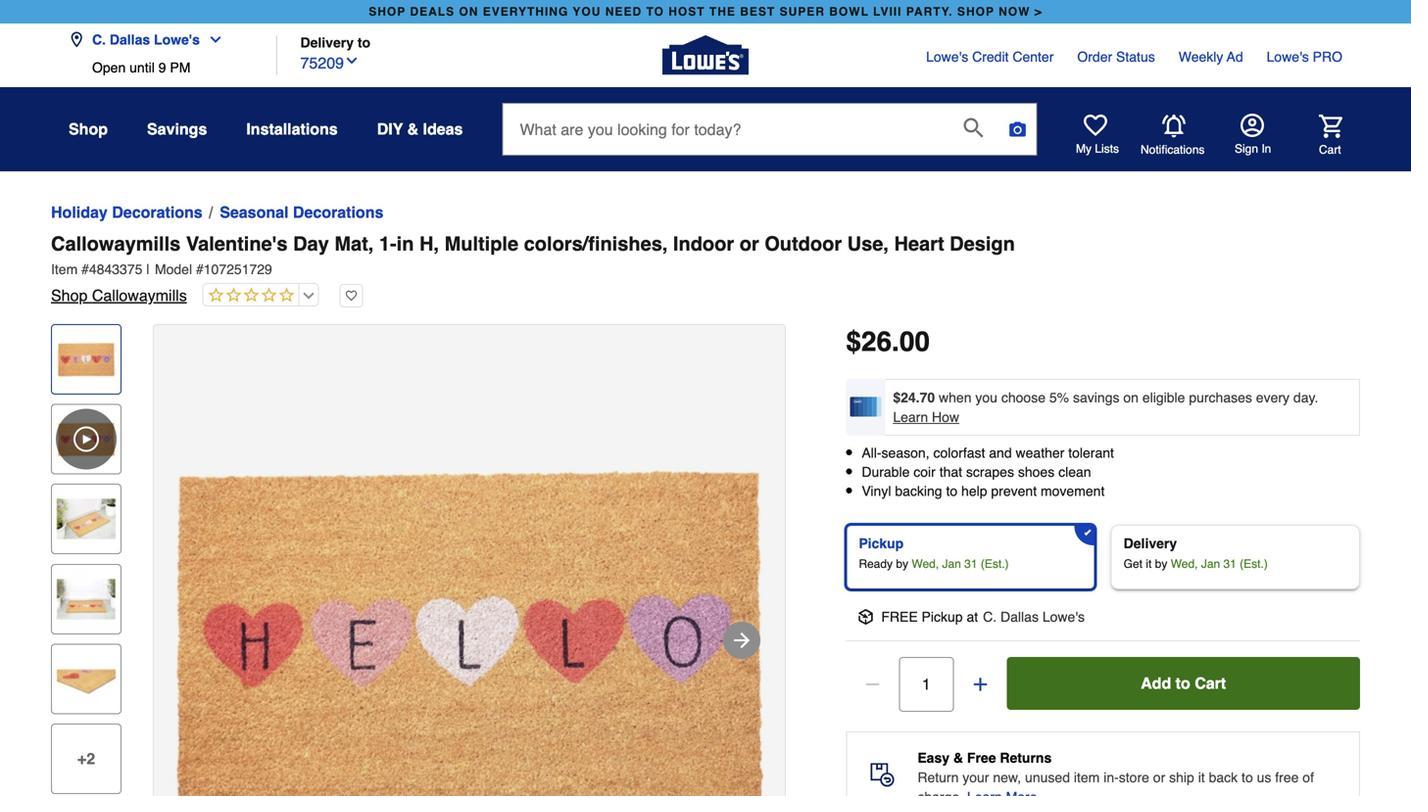 Task type: describe. For each thing, give the bounding box(es) containing it.
+2 button
[[51, 724, 122, 795]]

31 inside pickup ready by wed, jan 31 (est.)
[[964, 557, 978, 571]]

vinyl
[[862, 484, 891, 500]]

seasonal
[[220, 203, 289, 221]]

lowe's home improvement logo image
[[662, 12, 749, 98]]

returns
[[1000, 750, 1052, 766]]

add
[[1141, 675, 1171, 693]]

location image
[[69, 32, 84, 48]]

ready
[[859, 557, 893, 571]]

in-
[[1104, 770, 1119, 786]]

free pickup at c. dallas lowe's
[[881, 609, 1085, 625]]

2 # from the left
[[196, 262, 204, 277]]

wed, inside pickup ready by wed, jan 31 (est.)
[[912, 557, 939, 571]]

in
[[1262, 142, 1271, 156]]

at
[[967, 609, 978, 625]]

day.
[[1294, 390, 1318, 406]]

weather
[[1016, 445, 1065, 461]]

diy & ideas button
[[377, 112, 463, 147]]

lowe's right at
[[1043, 609, 1085, 625]]

order
[[1077, 49, 1112, 65]]

item number 4 8 4 3 3 7 5 and model number 1 0 7 2 5 1 7 2 9 element
[[51, 260, 1360, 279]]

free
[[1275, 770, 1299, 786]]

seasonal decorations link
[[220, 201, 384, 224]]

lowe's credit center link
[[926, 47, 1054, 67]]

outdoor
[[765, 233, 842, 255]]

& for easy
[[953, 750, 963, 766]]

shoes
[[1018, 465, 1055, 480]]

shop for shop callowaymills
[[51, 287, 88, 305]]

item
[[1074, 770, 1100, 786]]

00
[[899, 326, 930, 358]]

mat,
[[335, 233, 374, 255]]

31 inside delivery get it by wed, jan 31 (est.)
[[1224, 557, 1237, 571]]

lowe's home improvement cart image
[[1319, 114, 1343, 138]]

sign
[[1235, 142, 1258, 156]]

.
[[892, 326, 899, 358]]

design
[[950, 233, 1015, 255]]

to inside all-season, colorfast and weather tolerant durable coir that scrapes shoes clean vinyl backing to help prevent movement
[[946, 484, 958, 500]]

callowaymills inside callowaymills valentine's day mat, 1-in h, multiple colors/finishes, indoor or outdoor use, heart design item # 4843375 | model # 107251729
[[51, 233, 181, 255]]

pickup ready by wed, jan 31 (est.)
[[859, 536, 1009, 571]]

day
[[293, 233, 329, 255]]

colors/finishes,
[[524, 233, 668, 255]]

to inside button
[[1176, 675, 1190, 693]]

callowaymills 107251729 indoor-spring-decorations - thumbnail view #4 image
[[56, 649, 117, 710]]

indoor
[[673, 233, 734, 255]]

center
[[1013, 49, 1054, 65]]

callowaymills valentine's day mat, 1-in h, multiple colors/finishes, indoor or outdoor use, heart design item # 4843375 | model # 107251729
[[51, 233, 1015, 277]]

1 vertical spatial c.
[[983, 609, 997, 625]]

weekly ad
[[1179, 49, 1243, 65]]

colorfast
[[933, 445, 985, 461]]

callowaymills 107251729 indoor-spring-decorations - thumbnail view #2 image
[[56, 489, 117, 550]]

savings
[[147, 120, 207, 138]]

my
[[1076, 142, 1092, 156]]

(est.) inside pickup ready by wed, jan 31 (est.)
[[981, 557, 1009, 571]]

sign in
[[1235, 142, 1271, 156]]

eligible
[[1143, 390, 1185, 406]]

seasonal decorations
[[220, 203, 384, 221]]

all-season, colorfast and weather tolerant durable coir that scrapes shoes clean vinyl backing to help prevent movement
[[862, 445, 1114, 500]]

installations
[[246, 120, 338, 138]]

model
[[155, 262, 192, 277]]

that
[[940, 465, 962, 480]]

notifications
[[1141, 143, 1205, 157]]

1 vertical spatial callowaymills
[[92, 287, 187, 305]]

your
[[963, 770, 989, 786]]

to inside easy & free returns return your new, unused item in-store or ship it back to us free of charge.
[[1242, 770, 1253, 786]]

super
[[780, 5, 825, 19]]

every
[[1256, 390, 1290, 406]]

holiday decorations
[[51, 203, 203, 221]]

dallas inside "button"
[[110, 32, 150, 48]]

diy
[[377, 120, 403, 138]]

return
[[918, 770, 959, 786]]

everything
[[483, 5, 569, 19]]

sign in button
[[1235, 114, 1271, 157]]

host
[[669, 5, 705, 19]]

ship
[[1169, 770, 1194, 786]]

jan inside pickup ready by wed, jan 31 (est.)
[[942, 557, 961, 571]]

decorations for holiday decorations
[[112, 203, 203, 221]]

search image
[[964, 118, 983, 137]]

delivery for get
[[1124, 536, 1177, 552]]

5%
[[1049, 390, 1069, 406]]

Search Query text field
[[503, 104, 948, 155]]

on
[[1123, 390, 1139, 406]]

learn how button
[[893, 408, 959, 427]]

jan inside delivery get it by wed, jan 31 (est.)
[[1201, 557, 1220, 571]]

and
[[989, 445, 1012, 461]]

1-
[[379, 233, 397, 255]]

shop for shop
[[69, 120, 108, 138]]

durable
[[862, 465, 910, 480]]

free
[[967, 750, 996, 766]]

1 # from the left
[[81, 262, 89, 277]]

$24.70
[[893, 390, 935, 406]]

pro
[[1313, 49, 1343, 65]]

1 vertical spatial dallas
[[1001, 609, 1039, 625]]

h,
[[419, 233, 439, 255]]

you
[[573, 5, 601, 19]]

pickup image
[[858, 609, 874, 625]]

store
[[1119, 770, 1149, 786]]

zero stars image
[[204, 287, 295, 305]]

lowe's inside the lowe's credit center link
[[926, 49, 968, 65]]

in
[[397, 233, 414, 255]]

camera image
[[1008, 120, 1027, 139]]

pm
[[170, 60, 191, 75]]

9
[[158, 60, 166, 75]]

delivery get it by wed, jan 31 (est.)
[[1124, 536, 1268, 571]]

plus image
[[971, 675, 990, 695]]



Task type: vqa. For each thing, say whether or not it's contained in the screenshot.
Faq/Contact
no



Task type: locate. For each thing, give the bounding box(es) containing it.
1 31 from the left
[[964, 557, 978, 571]]

& right diy
[[407, 120, 419, 138]]

by
[[896, 557, 908, 571], [1155, 557, 1168, 571]]

& inside easy & free returns return your new, unused item in-store or ship it back to us free of charge.
[[953, 750, 963, 766]]

0 horizontal spatial shop
[[369, 5, 406, 19]]

to
[[646, 5, 664, 19]]

1 horizontal spatial c.
[[983, 609, 997, 625]]

or inside easy & free returns return your new, unused item in-store or ship it back to us free of charge.
[[1153, 770, 1165, 786]]

decorations for seasonal decorations
[[293, 203, 384, 221]]

1 horizontal spatial wed,
[[1171, 557, 1198, 571]]

107251729
[[204, 262, 272, 277]]

shop left deals
[[369, 5, 406, 19]]

0 horizontal spatial cart
[[1195, 675, 1226, 693]]

jan up the free pickup at c. dallas lowe's
[[942, 557, 961, 571]]

0 horizontal spatial dallas
[[110, 32, 150, 48]]

lowe's home improvement lists image
[[1084, 114, 1107, 137]]

item
[[51, 262, 78, 277]]

you
[[975, 390, 998, 406]]

0 vertical spatial c.
[[92, 32, 106, 48]]

pickup left at
[[922, 609, 963, 625]]

the
[[709, 5, 736, 19]]

0 horizontal spatial by
[[896, 557, 908, 571]]

1 horizontal spatial chevron down image
[[344, 53, 360, 69]]

ad
[[1227, 49, 1243, 65]]

75209
[[300, 54, 344, 72]]

lowe's inside lowe's pro link
[[1267, 49, 1309, 65]]

callowaymills up 4843375
[[51, 233, 181, 255]]

chevron down image inside 75209 button
[[344, 53, 360, 69]]

2 shop from the left
[[957, 5, 995, 19]]

wed,
[[912, 557, 939, 571], [1171, 557, 1198, 571]]

by inside delivery get it by wed, jan 31 (est.)
[[1155, 557, 1168, 571]]

wed, right get
[[1171, 557, 1198, 571]]

|
[[146, 262, 150, 277]]

0 vertical spatial chevron down image
[[200, 32, 223, 48]]

callowaymills 107251729 indoor-spring-decorations - thumbnail view #3 image
[[56, 569, 117, 630]]

help
[[961, 484, 987, 500]]

26
[[861, 326, 892, 358]]

weekly ad link
[[1179, 47, 1243, 67]]

order status link
[[1077, 47, 1155, 67]]

minus image
[[863, 675, 882, 695]]

now
[[999, 5, 1030, 19]]

lowe's home improvement notification center image
[[1162, 114, 1186, 138]]

shop deals on everything you need to host the best super bowl lviii party. shop now >
[[369, 5, 1042, 19]]

holiday decorations link
[[51, 201, 203, 224]]

shop button
[[69, 112, 108, 147]]

back
[[1209, 770, 1238, 786]]

$
[[846, 326, 861, 358]]

0 vertical spatial pickup
[[859, 536, 904, 552]]

0 horizontal spatial it
[[1146, 557, 1152, 571]]

delivery for to
[[300, 35, 354, 50]]

2 decorations from the left
[[293, 203, 384, 221]]

# right item at top left
[[81, 262, 89, 277]]

1 jan from the left
[[942, 557, 961, 571]]

1 vertical spatial shop
[[51, 287, 88, 305]]

4843375
[[89, 262, 143, 277]]

$24.70 when you choose 5% savings on eligible purchases every day. learn how
[[893, 390, 1318, 425]]

1 vertical spatial delivery
[[1124, 536, 1177, 552]]

multiple
[[444, 233, 519, 255]]

savings
[[1073, 390, 1120, 406]]

0 vertical spatial it
[[1146, 557, 1152, 571]]

unused
[[1025, 770, 1070, 786]]

1 vertical spatial &
[[953, 750, 963, 766]]

#
[[81, 262, 89, 277], [196, 262, 204, 277]]

0 horizontal spatial decorations
[[112, 203, 203, 221]]

callowaymills down |
[[92, 287, 187, 305]]

option group containing pickup
[[838, 517, 1368, 598]]

all-
[[862, 445, 882, 461]]

1 vertical spatial pickup
[[922, 609, 963, 625]]

c. dallas lowe's
[[92, 32, 200, 48]]

0 horizontal spatial &
[[407, 120, 419, 138]]

dallas right at
[[1001, 609, 1039, 625]]

0 vertical spatial or
[[740, 233, 759, 255]]

0 vertical spatial delivery
[[300, 35, 354, 50]]

purchases
[[1189, 390, 1252, 406]]

75209 button
[[300, 49, 360, 75]]

decorations up mat,
[[293, 203, 384, 221]]

1 horizontal spatial jan
[[1201, 557, 1220, 571]]

or inside callowaymills valentine's day mat, 1-in h, multiple colors/finishes, indoor or outdoor use, heart design item # 4843375 | model # 107251729
[[740, 233, 759, 255]]

delivery to
[[300, 35, 371, 50]]

1 vertical spatial or
[[1153, 770, 1165, 786]]

it right get
[[1146, 557, 1152, 571]]

tolerant
[[1068, 445, 1114, 461]]

shop down open
[[69, 120, 108, 138]]

scrapes
[[966, 465, 1014, 480]]

c. dallas lowe's button
[[69, 20, 231, 60]]

dallas
[[110, 32, 150, 48], [1001, 609, 1039, 625]]

pickup inside pickup ready by wed, jan 31 (est.)
[[859, 536, 904, 552]]

option group
[[838, 517, 1368, 598]]

(est.) inside delivery get it by wed, jan 31 (est.)
[[1240, 557, 1268, 571]]

by right ready
[[896, 557, 908, 571]]

1 horizontal spatial by
[[1155, 557, 1168, 571]]

0 horizontal spatial pickup
[[859, 536, 904, 552]]

& inside button
[[407, 120, 419, 138]]

lowe's credit center
[[926, 49, 1054, 65]]

31 up at
[[964, 557, 978, 571]]

decorations up |
[[112, 203, 203, 221]]

1 horizontal spatial &
[[953, 750, 963, 766]]

wed, right ready
[[912, 557, 939, 571]]

open
[[92, 60, 126, 75]]

callowaymills 107251729 valentine's day mat, 1-in h, multiple colors/finishes, indoor or outdoor use, heart design - thumbnail image
[[56, 329, 117, 390]]

or
[[740, 233, 759, 255], [1153, 770, 1165, 786]]

jan right get
[[1201, 557, 1220, 571]]

holiday
[[51, 203, 108, 221]]

2 wed, from the left
[[1171, 557, 1198, 571]]

1 horizontal spatial #
[[196, 262, 204, 277]]

0 vertical spatial shop
[[69, 120, 108, 138]]

callowaymills 107251729 valentine's day mat, 1-in h, multiple colors/finishes, indoor or outdoor use, heart design image
[[154, 325, 785, 797]]

0 horizontal spatial jan
[[942, 557, 961, 571]]

cart down lowe's home improvement cart icon
[[1319, 143, 1341, 157]]

shop
[[69, 120, 108, 138], [51, 287, 88, 305]]

Stepper number input field with increment and decrement buttons number field
[[899, 657, 954, 712]]

decorations inside 'link'
[[112, 203, 203, 221]]

c. right 'location' image
[[92, 32, 106, 48]]

lowe's pro
[[1267, 49, 1343, 65]]

2 by from the left
[[1155, 557, 1168, 571]]

chevron down image
[[200, 32, 223, 48], [344, 53, 360, 69]]

None search field
[[502, 103, 1037, 172]]

delivery
[[300, 35, 354, 50], [1124, 536, 1177, 552]]

0 horizontal spatial 31
[[964, 557, 978, 571]]

easy & free returns return your new, unused item in-store or ship it back to us free of charge.
[[918, 750, 1314, 797]]

lowe's home improvement account image
[[1241, 114, 1264, 137]]

0 vertical spatial callowaymills
[[51, 233, 181, 255]]

open until 9 pm
[[92, 60, 191, 75]]

shop callowaymills
[[51, 287, 187, 305]]

1 vertical spatial chevron down image
[[344, 53, 360, 69]]

1 horizontal spatial shop
[[957, 5, 995, 19]]

& left free
[[953, 750, 963, 766]]

charge.
[[918, 790, 963, 797]]

my lists
[[1076, 142, 1119, 156]]

0 vertical spatial dallas
[[110, 32, 150, 48]]

1 horizontal spatial it
[[1198, 770, 1205, 786]]

credit
[[972, 49, 1009, 65]]

0 horizontal spatial chevron down image
[[200, 32, 223, 48]]

cart right add
[[1195, 675, 1226, 693]]

clean
[[1058, 465, 1091, 480]]

0 horizontal spatial #
[[81, 262, 89, 277]]

or right indoor
[[740, 233, 759, 255]]

get
[[1124, 557, 1143, 571]]

party.
[[906, 5, 953, 19]]

31 right get
[[1224, 557, 1237, 571]]

0 horizontal spatial or
[[740, 233, 759, 255]]

delivery inside delivery get it by wed, jan 31 (est.)
[[1124, 536, 1177, 552]]

order status
[[1077, 49, 1155, 65]]

1 horizontal spatial (est.)
[[1240, 557, 1268, 571]]

lists
[[1095, 142, 1119, 156]]

us
[[1257, 770, 1271, 786]]

2 (est.) from the left
[[1240, 557, 1268, 571]]

heart outline image
[[340, 284, 363, 308]]

1 horizontal spatial dallas
[[1001, 609, 1039, 625]]

1 vertical spatial cart
[[1195, 675, 1226, 693]]

c. inside c. dallas lowe's "button"
[[92, 32, 106, 48]]

lowe's left credit at the right
[[926, 49, 968, 65]]

1 horizontal spatial decorations
[[293, 203, 384, 221]]

+2
[[77, 750, 95, 768]]

weekly
[[1179, 49, 1223, 65]]

0 horizontal spatial delivery
[[300, 35, 354, 50]]

by inside pickup ready by wed, jan 31 (est.)
[[896, 557, 908, 571]]

it inside easy & free returns return your new, unused item in-store or ship it back to us free of charge.
[[1198, 770, 1205, 786]]

1 horizontal spatial or
[[1153, 770, 1165, 786]]

lowe's pro link
[[1267, 47, 1343, 67]]

& for diy
[[407, 120, 419, 138]]

how
[[932, 410, 959, 425]]

0 vertical spatial &
[[407, 120, 419, 138]]

1 decorations from the left
[[112, 203, 203, 221]]

1 horizontal spatial 31
[[1224, 557, 1237, 571]]

lowe's inside c. dallas lowe's "button"
[[154, 32, 200, 48]]

1 horizontal spatial pickup
[[922, 609, 963, 625]]

dallas up open until 9 pm
[[110, 32, 150, 48]]

0 horizontal spatial c.
[[92, 32, 106, 48]]

0 horizontal spatial wed,
[[912, 557, 939, 571]]

new,
[[993, 770, 1021, 786]]

1 by from the left
[[896, 557, 908, 571]]

diy & ideas
[[377, 120, 463, 138]]

wed, inside delivery get it by wed, jan 31 (est.)
[[1171, 557, 1198, 571]]

$ 26 . 00
[[846, 326, 930, 358]]

shop deals on everything you need to host the best super bowl lviii party. shop now > link
[[365, 0, 1046, 24]]

choose
[[1001, 390, 1046, 406]]

season,
[[882, 445, 930, 461]]

arrow right image
[[730, 629, 754, 653]]

need
[[605, 5, 642, 19]]

2 31 from the left
[[1224, 557, 1237, 571]]

by right get
[[1155, 557, 1168, 571]]

shop down item at top left
[[51, 287, 88, 305]]

lowe's up pm
[[154, 32, 200, 48]]

1 vertical spatial it
[[1198, 770, 1205, 786]]

1 (est.) from the left
[[981, 557, 1009, 571]]

2 jan from the left
[[1201, 557, 1220, 571]]

1 horizontal spatial cart
[[1319, 143, 1341, 157]]

delivery up get
[[1124, 536, 1177, 552]]

cart
[[1319, 143, 1341, 157], [1195, 675, 1226, 693]]

1 wed, from the left
[[912, 557, 939, 571]]

savings button
[[147, 112, 207, 147]]

lviii
[[873, 5, 902, 19]]

# right model in the left top of the page
[[196, 262, 204, 277]]

or left ship
[[1153, 770, 1165, 786]]

lowe's left pro
[[1267, 49, 1309, 65]]

0 vertical spatial cart
[[1319, 143, 1341, 157]]

chevron down image inside c. dallas lowe's "button"
[[200, 32, 223, 48]]

easy
[[918, 750, 950, 766]]

it inside delivery get it by wed, jan 31 (est.)
[[1146, 557, 1152, 571]]

c. right at
[[983, 609, 997, 625]]

shop left now
[[957, 5, 995, 19]]

pickup up ready
[[859, 536, 904, 552]]

add to cart button
[[1007, 657, 1360, 710]]

1 horizontal spatial delivery
[[1124, 536, 1177, 552]]

when
[[939, 390, 972, 406]]

until
[[129, 60, 155, 75]]

1 shop from the left
[[369, 5, 406, 19]]

lowe's
[[154, 32, 200, 48], [926, 49, 968, 65], [1267, 49, 1309, 65], [1043, 609, 1085, 625]]

it right ship
[[1198, 770, 1205, 786]]

delivery up 75209
[[300, 35, 354, 50]]

0 horizontal spatial (est.)
[[981, 557, 1009, 571]]

deals
[[410, 5, 455, 19]]



